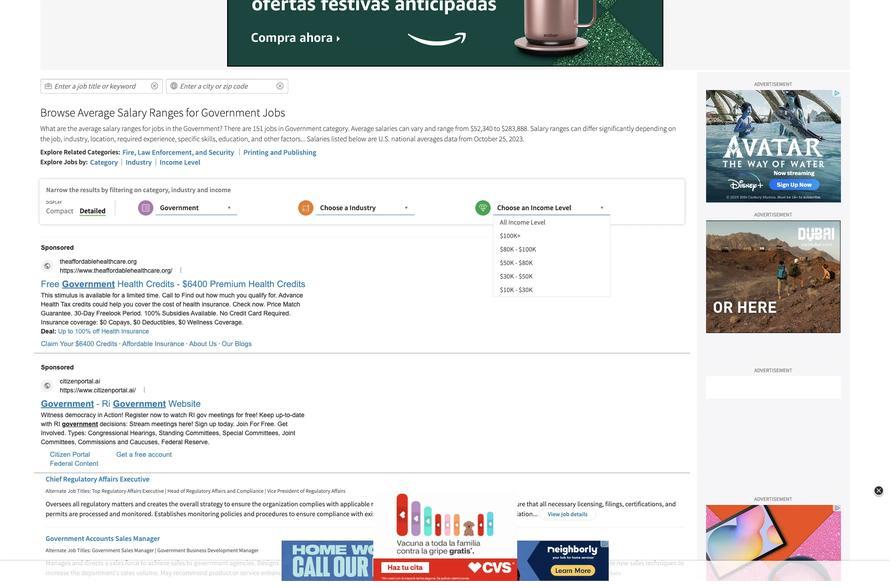Task type: describe. For each thing, give the bounding box(es) containing it.
industry,
[[64, 134, 89, 143]]

security
[[209, 147, 234, 156]]

factors...
[[281, 134, 306, 143]]

the up establishes
[[169, 500, 178, 508]]

0 vertical spatial regulations.
[[371, 500, 405, 508]]

view job details button for filings,
[[540, 509, 597, 520]]

titles: for accounts
[[77, 547, 91, 554]]

25,
[[500, 134, 508, 143]]

1 in from the left
[[166, 124, 171, 133]]

- for $80k
[[516, 245, 518, 254]]

affairs up applicable
[[332, 488, 346, 494]]

and up completed
[[535, 559, 546, 567]]

0 vertical spatial income
[[160, 158, 183, 167]]

category link
[[90, 158, 118, 167]]

manager up 'force' at the bottom left of page
[[134, 547, 154, 554]]

income level link
[[160, 158, 200, 167]]

$10k - $30k
[[500, 286, 533, 294]]

sales down 'force' at the bottom left of page
[[121, 569, 135, 577]]

remove image for enter a city or zip code search field on the left
[[277, 83, 284, 90]]

1 vertical spatial from
[[459, 134, 473, 143]]

3 advertisement from the top
[[755, 367, 793, 374]]

sales down short-
[[411, 569, 425, 577]]

1 vertical spatial on
[[134, 186, 142, 194]]

monitoring
[[188, 509, 219, 518]]

1 vertical spatial income
[[531, 203, 554, 212]]

view job details for filings,
[[548, 510, 588, 518]]

1 horizontal spatial ensure
[[296, 509, 316, 518]]

and inside chief regulatory affairs executive alternate job titles: top regulatory affairs executive | head of regulatory affairs and compliance | vice president of regulatory affairs
[[227, 488, 236, 494]]

and down matters
[[109, 509, 120, 518]]

affairs up strategy in the left bottom of the page
[[212, 488, 226, 494]]

fire, law enforcement, and security link
[[123, 147, 234, 156]]

paymarket image
[[171, 83, 178, 90]]

4 advertisement from the top
[[755, 496, 793, 502]]

explore jobs by:
[[40, 158, 88, 166]]

top
[[92, 488, 100, 494]]

significantly
[[600, 124, 635, 133]]

ranges
[[149, 105, 184, 120]]

display compact
[[46, 200, 73, 215]]

processes
[[434, 500, 462, 508]]

1 horizontal spatial |
[[165, 488, 166, 494]]

sales up 'customer'
[[331, 559, 346, 567]]

2 jobs from the left
[[265, 124, 277, 133]]

may
[[161, 569, 172, 577]]

regulation...
[[504, 509, 538, 518]]

the up industry,
[[68, 124, 77, 133]]

to down recommends
[[305, 569, 310, 577]]

are inside "category.                 average salaries can vary and range from $52,340 to $283,888.                 salary ranges can differ significantly depending on the job, industry, location, required experience, specific skills, education, and other factors... salaries listed below are"
[[368, 134, 377, 143]]

alternate for chief
[[46, 488, 67, 494]]

are left 151
[[242, 124, 252, 133]]

permits
[[46, 509, 68, 518]]

detailed
[[80, 206, 106, 215]]

view job details for implements
[[582, 570, 622, 577]]

government up factors...
[[285, 124, 322, 133]]

2 horizontal spatial ensure
[[507, 500, 526, 508]]

october
[[474, 134, 498, 143]]

0 vertical spatial with
[[327, 500, 339, 508]]

vice
[[267, 488, 276, 494]]

publishing
[[284, 147, 317, 156]]

1 advertisement from the top
[[755, 81, 793, 87]]

agencies.
[[230, 559, 256, 567]]

enforcement,
[[152, 147, 194, 156]]

industry
[[171, 186, 196, 194]]

sales left 'force' at the bottom left of page
[[110, 559, 124, 567]]

view job details button for implements
[[573, 568, 630, 580]]

choose for choose a industry
[[320, 203, 343, 212]]

and up enhancements
[[281, 559, 292, 567]]

0 horizontal spatial industry
[[126, 158, 152, 167]]

skills,
[[201, 134, 217, 143]]

0 vertical spatial $80k
[[500, 245, 514, 254]]

law
[[138, 147, 151, 156]]

and right certifications,
[[666, 500, 677, 508]]

| inside government accounts sales manager alternate job titles: government sales manager | government business development manager
[[155, 547, 156, 554]]

systems
[[475, 500, 498, 508]]

1 vertical spatial with
[[351, 509, 364, 518]]

government up the skills,
[[184, 124, 220, 133]]

0 vertical spatial jobs
[[263, 105, 285, 120]]

government accounts sales manager alternate job titles: government sales manager | government business development manager
[[46, 534, 259, 554]]

other
[[264, 134, 280, 143]]

range
[[438, 124, 454, 133]]

necessary
[[548, 500, 576, 508]]

vary
[[411, 124, 423, 133]]

$283,888.
[[502, 124, 529, 133]]

chief regulatory affairs executive link
[[46, 475, 150, 484]]

listed
[[331, 134, 347, 143]]

oversees all regulatory matters and creates the overall strategy to ensure the organization complies with applicable regulations. develops processes and systems to ensure that all necessary licensing, filings, certifications, and permits are processed and monitored. establishes monitoring policies and procedures to ensure compliance with existing regulations. anticipates new or changing regulation...
[[46, 500, 677, 518]]

new inside "oversees all regulatory matters and creates the overall strategy to ensure the organization complies with applicable regulations. develops processes and systems to ensure that all necessary licensing, filings, certifications, and permits are processed and monitored. establishes monitoring policies and procedures to ensure compliance with existing regulations. anticipates new or changing regulation..."
[[456, 509, 468, 518]]

chief regulatory affairs executive alternate job titles: top regulatory affairs executive | head of regulatory affairs and compliance | vice president of regulatory affairs
[[46, 475, 346, 494]]

implements
[[547, 559, 581, 567]]

view for licensing,
[[548, 510, 561, 518]]

2023.
[[509, 134, 525, 143]]

all income level link
[[494, 216, 610, 229]]

to down the organization
[[289, 509, 295, 518]]

triangle down image for choose a industry
[[403, 204, 410, 211]]

president
[[278, 488, 299, 494]]

and left long-
[[418, 559, 429, 567]]

1 horizontal spatial $50k
[[519, 272, 533, 281]]

head
[[168, 488, 179, 494]]

choose a industry
[[320, 203, 376, 212]]

job for implements
[[595, 570, 604, 577]]

details for implements
[[605, 570, 622, 577]]

time...
[[554, 569, 572, 577]]

$80k - $100k
[[500, 245, 537, 254]]

printing
[[244, 147, 269, 156]]

job image
[[45, 83, 52, 90]]

narrow
[[46, 186, 68, 194]]

and down the skills,
[[195, 147, 207, 156]]

category.
[[323, 124, 350, 133]]

2 all from the left
[[540, 500, 547, 508]]

recommend
[[173, 569, 208, 577]]

0 vertical spatial $30k
[[500, 272, 514, 281]]

2 can from the left
[[571, 124, 582, 133]]

narrow the results by filtering on category, industry and income
[[46, 186, 231, 194]]

$30k - $50k link
[[494, 270, 610, 283]]

- for $50k
[[516, 259, 518, 267]]

a inside manages and directs a sales force to achieve sales to government agencies. designs and recommends sales programs and sets short- and long-term sales strategies. evaluates and implements appropriate new sales techniques to increase the department's sales volume. may recommend product or service enhancements to improve customer satisfaction and sales potential. ensures projects are completed on time...
[[105, 559, 108, 567]]

ensures
[[455, 569, 478, 577]]

to right techniques
[[679, 559, 685, 567]]

to up policies
[[224, 500, 230, 508]]

licensing,
[[578, 500, 604, 508]]

manages
[[46, 559, 71, 567]]

government up achieve
[[157, 547, 186, 554]]

improve
[[312, 569, 335, 577]]

2 horizontal spatial |
[[265, 488, 266, 494]]

0 vertical spatial salary
[[117, 105, 147, 120]]

on inside manages and directs a sales force to achieve sales to government agencies. designs and recommends sales programs and sets short- and long-term sales strategies. evaluates and implements appropriate new sales techniques to increase the department's sales volume. may recommend product or service enhancements to improve customer satisfaction and sales potential. ensures projects are completed on time...
[[545, 569, 553, 577]]

display
[[46, 200, 62, 205]]

choose an income level
[[498, 203, 572, 212]]

$50k - $80k link
[[494, 256, 610, 270]]

average
[[79, 124, 101, 133]]

and down other
[[270, 147, 282, 156]]

and down short-
[[399, 569, 410, 577]]

programs
[[347, 559, 374, 567]]

government accounts sales manager link
[[46, 534, 160, 543]]

government up 'there'
[[201, 105, 260, 120]]

changing
[[477, 509, 503, 518]]

below
[[349, 134, 367, 143]]

compliance
[[317, 509, 350, 518]]

what are the average salary ranges for jobs in the government ?                 there are 151 jobs in government
[[40, 124, 322, 133]]

or inside "oversees all regulatory matters and creates the overall strategy to ensure the organization complies with applicable regulations. develops processes and systems to ensure that all necessary licensing, filings, certifications, and permits are processed and monitored. establishes monitoring policies and procedures to ensure compliance with existing regulations. anticipates new or changing regulation..."
[[469, 509, 475, 518]]

income
[[210, 186, 231, 194]]

explore for explore jobs by:
[[40, 158, 62, 166]]

$80k - $100k link
[[494, 243, 610, 256]]

explore for explore related categories:
[[40, 147, 62, 156]]

- for $10k
[[516, 286, 518, 294]]

to up volume.
[[141, 559, 147, 567]]

and left income on the top left
[[197, 186, 208, 194]]

job,
[[51, 134, 62, 143]]

1 vertical spatial level
[[556, 203, 572, 212]]

and down 151
[[251, 134, 263, 143]]

specific
[[178, 134, 200, 143]]

industry link
[[126, 158, 152, 167]]

regulatory up matters
[[102, 488, 126, 494]]

experience,
[[143, 134, 177, 143]]

and left systems
[[463, 500, 474, 508]]

are inside manages and directs a sales force to achieve sales to government agencies. designs and recommends sales programs and sets short- and long-term sales strategies. evaluates and implements appropriate new sales techniques to increase the department's sales volume. may recommend product or service enhancements to improve customer satisfaction and sales potential. ensures projects are completed on time...
[[503, 569, 512, 577]]

manager up agencies.
[[239, 547, 259, 554]]

existing
[[365, 509, 387, 518]]

and right policies
[[244, 509, 255, 518]]

1 vertical spatial industry
[[350, 203, 376, 212]]

the up specific
[[173, 124, 182, 133]]

are inside "oversees all regulatory matters and creates the overall strategy to ensure the organization complies with applicable regulations. develops processes and systems to ensure that all necessary licensing, filings, certifications, and permits are processed and monitored. establishes monitoring policies and procedures to ensure compliance with existing regulations. anticipates new or changing regulation..."
[[69, 509, 78, 518]]



Task type: vqa. For each thing, say whether or not it's contained in the screenshot.
Architecture
no



Task type: locate. For each thing, give the bounding box(es) containing it.
required
[[117, 134, 142, 143]]

- inside $50k - $80k link
[[516, 259, 518, 267]]

1 vertical spatial titles:
[[77, 547, 91, 554]]

1 of from the left
[[181, 488, 185, 494]]

0 horizontal spatial $30k
[[500, 272, 514, 281]]

new inside manages and directs a sales force to achieve sales to government agencies. designs and recommends sales programs and sets short- and long-term sales strategies. evaluates and implements appropriate new sales techniques to increase the department's sales volume. may recommend product or service enhancements to improve customer satisfaction and sales potential. ensures projects are completed on time...
[[617, 559, 629, 567]]

from inside "category.                 average salaries can vary and range from $52,340 to $283,888.                 salary ranges can differ significantly depending on the job, industry, location, required experience, specific skills, education, and other factors... salaries listed below are"
[[456, 124, 469, 133]]

regulatory
[[81, 500, 110, 508]]

1 horizontal spatial on
[[545, 569, 553, 577]]

and up averages
[[425, 124, 436, 133]]

view down appropriate in the bottom right of the page
[[582, 570, 594, 577]]

and
[[425, 124, 436, 133], [251, 134, 263, 143], [195, 147, 207, 156], [270, 147, 282, 156], [197, 186, 208, 194], [227, 488, 236, 494], [135, 500, 146, 508], [463, 500, 474, 508], [666, 500, 677, 508], [109, 509, 120, 518], [244, 509, 255, 518], [72, 559, 83, 567], [281, 559, 292, 567], [375, 559, 386, 567], [418, 559, 429, 567], [535, 559, 546, 567], [399, 569, 410, 577]]

government down the industry
[[160, 203, 199, 212]]

view job details button
[[540, 509, 597, 520], [573, 568, 630, 580]]

job for government
[[68, 547, 76, 554]]

regulations. up existing
[[371, 500, 405, 508]]

0 vertical spatial from
[[456, 124, 469, 133]]

with up 'compliance'
[[327, 500, 339, 508]]

processed
[[79, 509, 108, 518]]

0 horizontal spatial $80k
[[500, 245, 514, 254]]

affairs up top
[[99, 475, 118, 484]]

potential.
[[427, 569, 454, 577]]

can up national
[[399, 124, 410, 133]]

alternate inside chief regulatory affairs executive alternate job titles: top regulatory affairs executive | head of regulatory affairs and compliance | vice president of regulatory affairs
[[46, 488, 67, 494]]

regulations.
[[371, 500, 405, 508], [388, 509, 422, 518]]

0 horizontal spatial salary
[[117, 105, 147, 120]]

new
[[456, 509, 468, 518], [617, 559, 629, 567]]

1 horizontal spatial job
[[595, 570, 604, 577]]

sales left techniques
[[631, 559, 645, 567]]

2 job from the top
[[68, 547, 76, 554]]

0 horizontal spatial triangle down image
[[403, 204, 410, 211]]

1 can from the left
[[399, 124, 410, 133]]

1 horizontal spatial industry
[[350, 203, 376, 212]]

to up 25,
[[495, 124, 501, 133]]

can
[[399, 124, 410, 133], [571, 124, 582, 133]]

category.                 average salaries can vary and range from $52,340 to $283,888.                 salary ranges can differ significantly depending on the job, industry, location, required experience, specific skills, education, and other factors... salaries listed below are
[[40, 124, 677, 143]]

Enter a city or zip code search field
[[166, 79, 288, 94]]

the right increase
[[71, 569, 80, 577]]

executive
[[120, 475, 150, 484], [143, 488, 164, 494]]

0 horizontal spatial in
[[166, 124, 171, 133]]

on inside "category.                 average salaries can vary and range from $52,340 to $283,888.                 salary ranges can differ significantly depending on the job, industry, location, required experience, specific skills, education, and other factors... salaries listed below are"
[[669, 124, 677, 133]]

choose for choose an income level
[[498, 203, 520, 212]]

national
[[392, 134, 416, 143]]

2 horizontal spatial level
[[556, 203, 572, 212]]

policies
[[221, 509, 242, 518]]

from right data
[[459, 134, 473, 143]]

1 vertical spatial job
[[68, 547, 76, 554]]

0 vertical spatial alternate
[[46, 488, 67, 494]]

satisfaction
[[365, 569, 397, 577]]

view job details button down necessary
[[540, 509, 597, 520]]

0 horizontal spatial jobs
[[64, 158, 78, 166]]

creates
[[147, 500, 168, 508]]

short-
[[400, 559, 417, 567]]

1 jobs from the left
[[152, 124, 164, 133]]

1 vertical spatial view job details
[[582, 570, 622, 577]]

to inside "category.                 average salaries can vary and range from $52,340 to $283,888.                 salary ranges can differ significantly depending on the job, industry, location, required experience, specific skills, education, and other factors... salaries listed below are"
[[495, 124, 501, 133]]

- inside the $80k - $100k link
[[516, 245, 518, 254]]

department's
[[81, 569, 119, 577]]

strategies.
[[476, 559, 505, 567]]

2 - from the top
[[516, 259, 518, 267]]

related
[[64, 147, 86, 156]]

or inside manages and directs a sales force to achieve sales to government agencies. designs and recommends sales programs and sets short- and long-term sales strategies. evaluates and implements appropriate new sales techniques to increase the department's sales volume. may recommend product or service enhancements to improve customer satisfaction and sales potential. ensures projects are completed on time...
[[233, 569, 239, 577]]

strategy
[[200, 500, 223, 508]]

1 horizontal spatial jobs
[[263, 105, 285, 120]]

1 horizontal spatial all
[[540, 500, 547, 508]]

completed
[[514, 569, 544, 577]]

0 vertical spatial for
[[186, 105, 199, 120]]

monitored.
[[122, 509, 153, 518]]

the down compliance
[[252, 500, 261, 508]]

of
[[181, 488, 185, 494], [300, 488, 305, 494]]

a
[[345, 203, 348, 212], [105, 559, 108, 567]]

1 vertical spatial alternate
[[46, 547, 67, 554]]

business
[[187, 547, 207, 554]]

1 vertical spatial or
[[233, 569, 239, 577]]

compact button
[[46, 205, 73, 216]]

jobs up other
[[265, 124, 277, 133]]

1 horizontal spatial average
[[351, 124, 374, 133]]

2 triangle down image from the left
[[599, 204, 606, 211]]

- inside $10k - $30k link
[[516, 286, 518, 294]]

3 - from the top
[[516, 272, 518, 281]]

regulatory up the overall
[[186, 488, 211, 494]]

ranges up required
[[122, 124, 141, 133]]

1 horizontal spatial $80k
[[519, 259, 533, 267]]

average inside "category.                 average salaries can vary and range from $52,340 to $283,888.                 salary ranges can differ significantly depending on the job, industry, location, required experience, specific skills, education, and other factors... salaries listed below are"
[[351, 124, 374, 133]]

fire,
[[123, 147, 136, 156]]

average for category.
[[351, 124, 374, 133]]

0 horizontal spatial job
[[562, 510, 570, 518]]

0 vertical spatial level
[[184, 158, 200, 167]]

u.s. national averages data from october 25, 2023.
[[379, 134, 525, 143]]

1 vertical spatial average
[[351, 124, 374, 133]]

0 vertical spatial job
[[68, 488, 76, 494]]

1 job from the top
[[68, 488, 76, 494]]

the inside manages and directs a sales force to achieve sales to government agencies. designs and recommends sales programs and sets short- and long-term sales strategies. evaluates and implements appropriate new sales techniques to increase the department's sales volume. may recommend product or service enhancements to improve customer satisfaction and sales potential. ensures projects are completed on time...
[[71, 569, 80, 577]]

evaluates
[[506, 559, 533, 567]]

are right 'permits'
[[69, 509, 78, 518]]

titles: inside government accounts sales manager alternate job titles: government sales manager | government business development manager
[[77, 547, 91, 554]]

in up other
[[279, 124, 284, 133]]

2 vertical spatial level
[[531, 218, 546, 227]]

to up recommend
[[187, 559, 193, 567]]

2 remove image from the left
[[277, 83, 284, 90]]

the left results
[[69, 186, 79, 194]]

1 horizontal spatial a
[[345, 203, 348, 212]]

depending
[[636, 124, 667, 133]]

$50k up $30k - $50k
[[500, 259, 514, 267]]

2 horizontal spatial income
[[531, 203, 554, 212]]

1 vertical spatial executive
[[143, 488, 164, 494]]

1 horizontal spatial ranges
[[550, 124, 570, 133]]

1 horizontal spatial of
[[300, 488, 305, 494]]

0 vertical spatial sales
[[115, 534, 132, 543]]

0 vertical spatial new
[[456, 509, 468, 518]]

- right $10k
[[516, 286, 518, 294]]

$30k
[[500, 272, 514, 281], [519, 286, 533, 294]]

0 horizontal spatial with
[[327, 500, 339, 508]]

affairs up matters
[[127, 488, 141, 494]]

are up job,
[[57, 124, 66, 133]]

- inside $30k - $50k link
[[516, 272, 518, 281]]

1 horizontal spatial new
[[617, 559, 629, 567]]

sales right accounts
[[115, 534, 132, 543]]

income down enforcement,
[[160, 158, 183, 167]]

0 horizontal spatial can
[[399, 124, 410, 133]]

2 of from the left
[[300, 488, 305, 494]]

1 horizontal spatial choose
[[498, 203, 520, 212]]

1 remove image from the left
[[151, 83, 158, 90]]

salaries
[[307, 134, 330, 143]]

or down systems
[[469, 509, 475, 518]]

industry
[[126, 158, 152, 167], [350, 203, 376, 212]]

- left $100k at the top
[[516, 245, 518, 254]]

1 vertical spatial sales
[[121, 547, 133, 554]]

from
[[456, 124, 469, 133], [459, 134, 473, 143]]

1 horizontal spatial salary
[[531, 124, 549, 133]]

increase
[[46, 569, 69, 577]]

government up manages
[[46, 534, 84, 543]]

0 horizontal spatial choose
[[320, 203, 343, 212]]

complies
[[300, 500, 325, 508]]

0 horizontal spatial on
[[134, 186, 142, 194]]

2 choose from the left
[[498, 203, 520, 212]]

0 vertical spatial view job details
[[548, 510, 588, 518]]

0 horizontal spatial $50k
[[500, 259, 514, 267]]

enhancements
[[261, 569, 303, 577]]

1 ranges from the left
[[122, 124, 141, 133]]

education,
[[219, 134, 250, 143]]

averages
[[417, 134, 443, 143]]

0 horizontal spatial all
[[73, 500, 80, 508]]

sales up ensures
[[460, 559, 474, 567]]

1 choose from the left
[[320, 203, 343, 212]]

job
[[68, 488, 76, 494], [68, 547, 76, 554]]

job inside chief regulatory affairs executive alternate job titles: top regulatory affairs executive | head of regulatory affairs and compliance | vice president of regulatory affairs
[[68, 488, 76, 494]]

0 horizontal spatial or
[[233, 569, 239, 577]]

0 horizontal spatial ranges
[[122, 124, 141, 133]]

1 horizontal spatial triangle down image
[[599, 204, 606, 211]]

average for browse
[[78, 105, 115, 120]]

$100k+
[[500, 232, 521, 240]]

$100k
[[519, 245, 537, 254]]

income inside all income level link
[[509, 218, 530, 227]]

1 vertical spatial $80k
[[519, 259, 533, 267]]

$30k down $30k - $50k
[[519, 286, 533, 294]]

sales up may
[[171, 559, 185, 567]]

0 horizontal spatial a
[[105, 559, 108, 567]]

service
[[240, 569, 260, 577]]

ensure up policies
[[232, 500, 251, 508]]

job up manages
[[68, 547, 76, 554]]

executive up matters
[[120, 475, 150, 484]]

0 vertical spatial explore
[[40, 147, 62, 156]]

2 alternate from the top
[[46, 547, 67, 554]]

2 advertisement from the top
[[755, 211, 793, 218]]

0 horizontal spatial average
[[78, 105, 115, 120]]

alternate up manages
[[46, 547, 67, 554]]

2 vertical spatial on
[[545, 569, 553, 577]]

0 vertical spatial average
[[78, 105, 115, 120]]

achieve
[[148, 559, 170, 567]]

1 horizontal spatial remove image
[[277, 83, 284, 90]]

job for filings,
[[562, 510, 570, 518]]

1 all from the left
[[73, 500, 80, 508]]

jobs up 151
[[263, 105, 285, 120]]

titles: for regulatory
[[77, 488, 91, 494]]

develops
[[406, 500, 432, 508]]

- for $30k
[[516, 272, 518, 281]]

average up below
[[351, 124, 374, 133]]

0 vertical spatial view job details button
[[540, 509, 597, 520]]

ranges inside "category.                 average salaries can vary and range from $52,340 to $283,888.                 salary ranges can differ significantly depending on the job, industry, location, required experience, specific skills, education, and other factors... salaries listed below are"
[[550, 124, 570, 133]]

$80k down the $100k+ at the top
[[500, 245, 514, 254]]

- up $30k - $50k
[[516, 259, 518, 267]]

executive up creates
[[143, 488, 164, 494]]

1 alternate from the top
[[46, 488, 67, 494]]

1 vertical spatial regulations.
[[388, 509, 422, 518]]

manager
[[133, 534, 160, 543], [134, 547, 154, 554], [239, 547, 259, 554]]

product
[[209, 569, 231, 577]]

| left vice
[[265, 488, 266, 494]]

sales
[[110, 559, 124, 567], [171, 559, 185, 567], [331, 559, 346, 567], [460, 559, 474, 567], [631, 559, 645, 567], [121, 569, 135, 577], [411, 569, 425, 577]]

triangle down image
[[403, 204, 410, 211], [599, 204, 606, 211]]

by
[[101, 186, 108, 194]]

1 horizontal spatial $30k
[[519, 286, 533, 294]]

0 horizontal spatial details
[[571, 510, 588, 518]]

category
[[90, 158, 118, 167]]

in
[[166, 124, 171, 133], [279, 124, 284, 133]]

compact
[[46, 206, 73, 215]]

1 vertical spatial $30k
[[519, 286, 533, 294]]

0 vertical spatial executive
[[120, 475, 150, 484]]

location,
[[90, 134, 116, 143]]

1 horizontal spatial for
[[186, 105, 199, 120]]

income right all
[[509, 218, 530, 227]]

appropriate
[[582, 559, 616, 567]]

1 vertical spatial jobs
[[64, 158, 78, 166]]

0 vertical spatial $50k
[[500, 259, 514, 267]]

sets
[[388, 559, 399, 567]]

1 horizontal spatial or
[[469, 509, 475, 518]]

0 horizontal spatial remove image
[[151, 83, 158, 90]]

level up all income level link
[[556, 203, 572, 212]]

new right appropriate in the bottom right of the page
[[617, 559, 629, 567]]

1 triangle down image from the left
[[403, 204, 410, 211]]

and up monitored.
[[135, 500, 146, 508]]

all right 'oversees'
[[73, 500, 80, 508]]

2 horizontal spatial on
[[669, 124, 677, 133]]

0 vertical spatial a
[[345, 203, 348, 212]]

procedures
[[256, 509, 288, 518]]

0 horizontal spatial |
[[155, 547, 156, 554]]

income level
[[160, 158, 200, 167]]

$80k down $100k at the top
[[519, 259, 533, 267]]

in up experience,
[[166, 124, 171, 133]]

u.s.
[[379, 134, 390, 143]]

manager down monitored.
[[133, 534, 160, 543]]

0 vertical spatial details
[[571, 510, 588, 518]]

remove image for enter a job title or keyword search field
[[151, 83, 158, 90]]

0 vertical spatial view
[[548, 510, 561, 518]]

view for and
[[582, 570, 594, 577]]

$30k up $10k
[[500, 272, 514, 281]]

for up what are the average salary ranges for jobs in the government ?                 there are 151 jobs in government
[[186, 105, 199, 120]]

government down government accounts sales manager link
[[92, 547, 120, 554]]

4 - from the top
[[516, 286, 518, 294]]

ranges left 'differ' in the top of the page
[[550, 124, 570, 133]]

Enter a job title or keyword search field
[[40, 79, 163, 94]]

0 vertical spatial or
[[469, 509, 475, 518]]

2 ranges from the left
[[550, 124, 570, 133]]

1 horizontal spatial income
[[509, 218, 530, 227]]

the inside "category.                 average salaries can vary and range from $52,340 to $283,888.                 salary ranges can differ significantly depending on the job, industry, location, required experience, specific skills, education, and other factors... salaries listed below are"
[[40, 134, 50, 143]]

view job details down necessary
[[548, 510, 588, 518]]

0 horizontal spatial for
[[143, 124, 150, 133]]

1 explore from the top
[[40, 147, 62, 156]]

job for chief
[[68, 488, 76, 494]]

directs
[[84, 559, 104, 567]]

1 - from the top
[[516, 245, 518, 254]]

from up u.s. national averages data from october 25, 2023.
[[456, 124, 469, 133]]

1 horizontal spatial in
[[279, 124, 284, 133]]

advertisement region
[[227, 0, 664, 67], [707, 90, 842, 203], [707, 221, 842, 333], [707, 376, 842, 489], [707, 505, 842, 581]]

view job details
[[548, 510, 588, 518], [582, 570, 622, 577]]

data
[[445, 134, 458, 143]]

and left compliance
[[227, 488, 236, 494]]

and up satisfaction
[[375, 559, 386, 567]]

can left 'differ' in the top of the page
[[571, 124, 582, 133]]

- up $10k - $30k
[[516, 272, 518, 281]]

alternate inside government accounts sales manager alternate job titles: government sales manager | government business development manager
[[46, 547, 67, 554]]

triangle down image for choose an income level
[[599, 204, 606, 211]]

0 horizontal spatial ensure
[[232, 500, 251, 508]]

1 vertical spatial job
[[595, 570, 604, 577]]

2 titles: from the top
[[77, 547, 91, 554]]

anticipates
[[423, 509, 455, 518]]

$80k
[[500, 245, 514, 254], [519, 259, 533, 267]]

None search field
[[40, 79, 163, 94], [166, 79, 288, 94], [40, 79, 163, 94], [166, 79, 288, 94]]

by:
[[79, 158, 88, 166]]

1 vertical spatial salary
[[531, 124, 549, 133]]

on right filtering
[[134, 186, 142, 194]]

detailed button
[[80, 205, 106, 216]]

income
[[160, 158, 183, 167], [531, 203, 554, 212], [509, 218, 530, 227]]

2 in from the left
[[279, 124, 284, 133]]

0 vertical spatial job
[[562, 510, 570, 518]]

2 explore from the top
[[40, 158, 62, 166]]

alternate for government
[[46, 547, 67, 554]]

applicable
[[340, 500, 370, 508]]

what
[[40, 124, 55, 133]]

view job details button down appropriate in the bottom right of the page
[[573, 568, 630, 580]]

overall
[[180, 500, 199, 508]]

1 horizontal spatial level
[[531, 218, 546, 227]]

compliance
[[237, 488, 264, 494]]

regulations. down develops
[[388, 509, 422, 518]]

level down the choose an income level
[[531, 218, 546, 227]]

browse
[[40, 105, 75, 120]]

to right systems
[[499, 500, 505, 508]]

0 horizontal spatial income
[[160, 158, 183, 167]]

1 titles: from the top
[[77, 488, 91, 494]]

salary inside "category.                 average salaries can vary and range from $52,340 to $283,888.                 salary ranges can differ significantly depending on the job, industry, location, required experience, specific skills, education, and other factors... salaries listed below are"
[[531, 124, 549, 133]]

0 horizontal spatial level
[[184, 158, 200, 167]]

ensure down complies
[[296, 509, 316, 518]]

regulatory
[[63, 475, 97, 484], [102, 488, 126, 494], [186, 488, 211, 494], [306, 488, 331, 494]]

titles: left top
[[77, 488, 91, 494]]

categories:
[[88, 147, 120, 156]]

1 vertical spatial view
[[582, 570, 594, 577]]

details for filings,
[[571, 510, 588, 518]]

$50k up $10k - $30k
[[519, 272, 533, 281]]

jobs down related
[[64, 158, 78, 166]]

details down licensing, at the right of the page
[[571, 510, 588, 518]]

long-
[[431, 559, 445, 567]]

of right president
[[300, 488, 305, 494]]

1 vertical spatial details
[[605, 570, 622, 577]]

regulatory up complies
[[306, 488, 331, 494]]

?
[[220, 124, 223, 133]]

job inside government accounts sales manager alternate job titles: government sales manager | government business development manager
[[68, 547, 76, 554]]

that
[[527, 500, 539, 508]]

government
[[194, 559, 228, 567]]

are down 'evaluates'
[[503, 569, 512, 577]]

average up average
[[78, 105, 115, 120]]

all income level
[[500, 218, 546, 227]]

remove image
[[151, 83, 158, 90], [277, 83, 284, 90]]

regulatory up top
[[63, 475, 97, 484]]

triangle down image
[[226, 204, 233, 211]]

and left directs on the bottom left
[[72, 559, 83, 567]]

titles: inside chief regulatory affairs executive alternate job titles: top regulatory affairs executive | head of regulatory affairs and compliance | vice president of regulatory affairs
[[77, 488, 91, 494]]

jobs up experience,
[[152, 124, 164, 133]]

details down appropriate in the bottom right of the page
[[605, 570, 622, 577]]

1 horizontal spatial can
[[571, 124, 582, 133]]

for
[[186, 105, 199, 120], [143, 124, 150, 133]]



